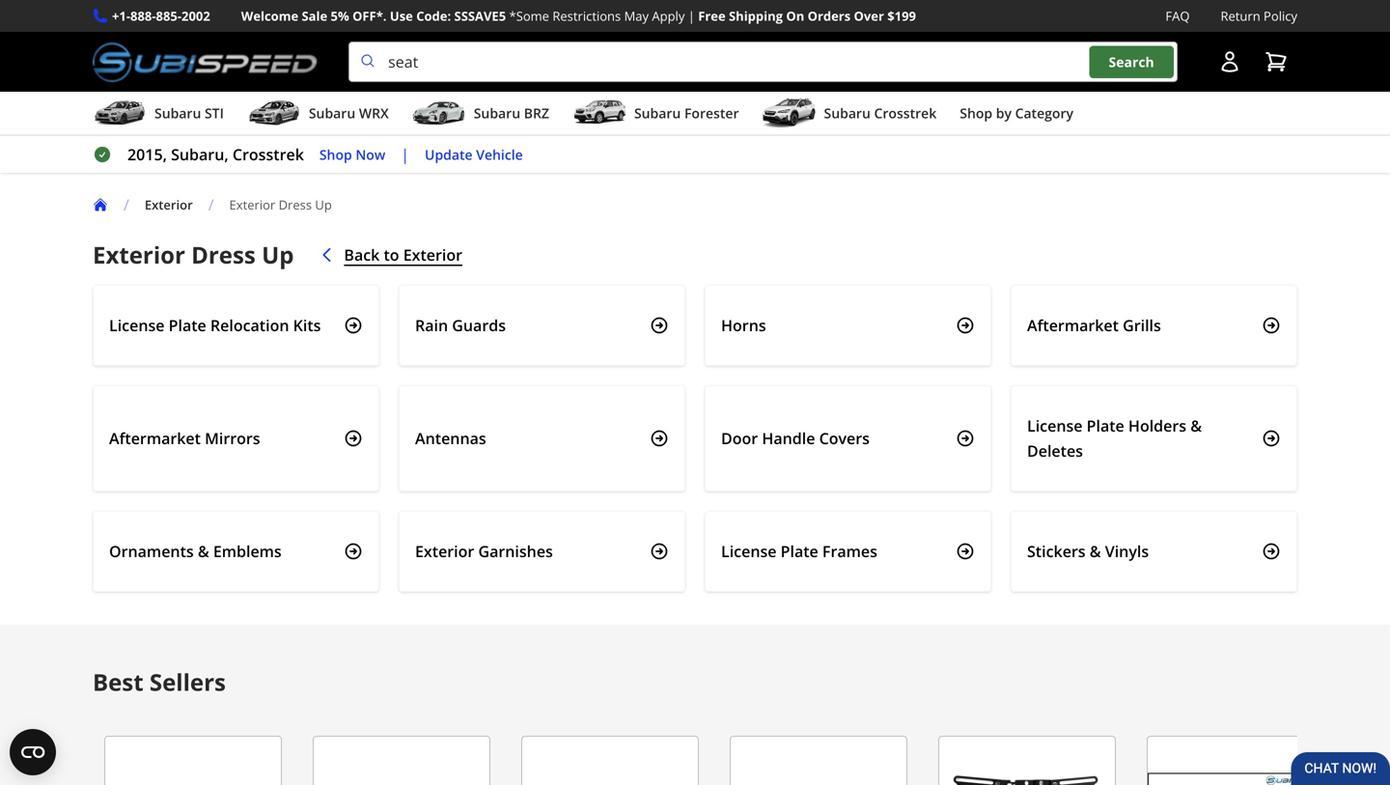 Task type: vqa. For each thing, say whether or not it's contained in the screenshot.
Policy
yes



Task type: locate. For each thing, give the bounding box(es) containing it.
welcome
[[241, 7, 299, 25]]

subaru for subaru sti
[[154, 104, 201, 122]]

0 horizontal spatial license
[[109, 315, 165, 336]]

wrx
[[359, 104, 389, 122]]

a subaru brz thumbnail image image
[[412, 99, 466, 128]]

0 vertical spatial aftermarket
[[1027, 315, 1119, 336]]

1 vertical spatial aftermarket
[[109, 428, 201, 449]]

faq link
[[1166, 6, 1190, 26]]

aftermarket
[[1027, 315, 1119, 336], [109, 428, 201, 449]]

*some
[[509, 7, 549, 25]]

shop left "by"
[[960, 104, 993, 122]]

1 vertical spatial shop
[[319, 145, 352, 163]]

subaru left 'sti'
[[154, 104, 201, 122]]

4 subaru from the left
[[634, 104, 681, 122]]

plate inside 'link'
[[781, 541, 819, 562]]

2 horizontal spatial plate
[[1087, 415, 1125, 436]]

0 vertical spatial plate
[[169, 315, 206, 336]]

kits
[[293, 315, 321, 336]]

may
[[624, 7, 649, 25]]

best sellers
[[93, 666, 226, 698]]

guards
[[452, 315, 506, 336]]

exterior down 2015, subaru, crosstrek
[[229, 196, 275, 214]]

0 horizontal spatial up
[[262, 239, 294, 270]]

exterior dress up
[[229, 196, 332, 214], [93, 239, 294, 270]]

subaru for subaru brz
[[474, 104, 521, 122]]

license
[[109, 315, 165, 336], [1027, 415, 1083, 436], [721, 541, 777, 562]]

plate left frames
[[781, 541, 819, 562]]

subaru left forester
[[634, 104, 681, 122]]

plate left "relocation"
[[169, 315, 206, 336]]

back to exterior
[[344, 244, 463, 265]]

1 horizontal spatial plate
[[781, 541, 819, 562]]

0 vertical spatial crosstrek
[[874, 104, 937, 122]]

license plate relocation kits link
[[93, 285, 379, 366]]

subaru crosstrek button
[[762, 96, 937, 134]]

horns link
[[705, 285, 992, 366]]

off*.
[[353, 7, 387, 25]]

shop left the now at the left of the page
[[319, 145, 352, 163]]

2 subaru from the left
[[309, 104, 356, 122]]

1 horizontal spatial shop
[[960, 104, 993, 122]]

exterior left garnishes
[[415, 541, 474, 562]]

1 horizontal spatial up
[[315, 196, 332, 214]]

2 vertical spatial license
[[721, 541, 777, 562]]

|
[[688, 7, 695, 25], [401, 144, 409, 165]]

5 subaru from the left
[[824, 104, 871, 122]]

1 horizontal spatial crosstrek
[[874, 104, 937, 122]]

aftermarket mirrors
[[109, 428, 260, 449]]

subaru forester button
[[573, 96, 739, 134]]

5%
[[331, 7, 349, 25]]

2 horizontal spatial license
[[1027, 415, 1083, 436]]

up down exterior dress up link at the left of page
[[262, 239, 294, 270]]

forester
[[685, 104, 739, 122]]

| left free
[[688, 7, 695, 25]]

return policy link
[[1221, 6, 1298, 26]]

1 vertical spatial license
[[1027, 415, 1083, 436]]

& inside license plate holders & deletes
[[1191, 415, 1202, 436]]

subaru inside dropdown button
[[474, 104, 521, 122]]

sellers
[[150, 666, 226, 698]]

exterior link
[[145, 196, 208, 214], [145, 196, 193, 214]]

aftermarket grills
[[1027, 315, 1161, 336]]

+1-888-885-2002 link
[[112, 6, 210, 26]]

orders
[[808, 7, 851, 25]]

1 / from the left
[[124, 194, 129, 215]]

2 vertical spatial plate
[[781, 541, 819, 562]]

exterior inside back to exterior link
[[403, 244, 463, 265]]

update vehicle button
[[425, 144, 523, 166]]

license inside license plate holders & deletes
[[1027, 415, 1083, 436]]

exterior dress up up "license plate relocation kits"
[[93, 239, 294, 270]]

brz
[[524, 104, 549, 122]]

0 horizontal spatial |
[[401, 144, 409, 165]]

/
[[124, 194, 129, 215], [208, 194, 214, 215]]

0 horizontal spatial shop
[[319, 145, 352, 163]]

1 horizontal spatial &
[[1090, 541, 1101, 562]]

license plate relocation kits
[[109, 315, 321, 336]]

plate inside license plate holders & deletes
[[1087, 415, 1125, 436]]

stickers & vinyls link
[[1011, 511, 1298, 592]]

& left vinyls on the right bottom of page
[[1090, 541, 1101, 562]]

sti
[[205, 104, 224, 122]]

exterior dress up down 2015, subaru, crosstrek
[[229, 196, 332, 214]]

/ down 2015, subaru, crosstrek
[[208, 194, 214, 215]]

up down shop now link
[[315, 196, 332, 214]]

2 horizontal spatial &
[[1191, 415, 1202, 436]]

back to exterior link
[[317, 241, 463, 270]]

a subaru wrx thumbnail image image
[[247, 99, 301, 128]]

plate
[[169, 315, 206, 336], [1087, 415, 1125, 436], [781, 541, 819, 562]]

aftermarket left mirrors
[[109, 428, 201, 449]]

shop now link
[[319, 144, 386, 166]]

&
[[1191, 415, 1202, 436], [198, 541, 209, 562], [1090, 541, 1101, 562]]

free
[[698, 7, 726, 25]]

shop inside dropdown button
[[960, 104, 993, 122]]

subaru sti
[[154, 104, 224, 122]]

& left emblems on the left bottom
[[198, 541, 209, 562]]

1 horizontal spatial aftermarket
[[1027, 315, 1119, 336]]

/ right home image
[[124, 194, 129, 215]]

exterior
[[145, 196, 193, 214], [229, 196, 275, 214], [93, 239, 185, 270], [403, 244, 463, 265], [415, 541, 474, 562]]

& right holders
[[1191, 415, 1202, 436]]

plate left holders
[[1087, 415, 1125, 436]]

grills
[[1123, 315, 1161, 336]]

update
[[425, 145, 473, 163]]

exterior right to
[[403, 244, 463, 265]]

shop for shop now
[[319, 145, 352, 163]]

license for license plate frames
[[721, 541, 777, 562]]

handle
[[762, 428, 815, 449]]

1 vertical spatial crosstrek
[[233, 144, 304, 165]]

0 vertical spatial dress
[[279, 196, 312, 214]]

aftermarket for aftermarket mirrors
[[109, 428, 201, 449]]

1 horizontal spatial /
[[208, 194, 214, 215]]

0 horizontal spatial /
[[124, 194, 129, 215]]

license for license plate relocation kits
[[109, 315, 165, 336]]

subaru crosstrek
[[824, 104, 937, 122]]

crosstrek
[[874, 104, 937, 122], [233, 144, 304, 165]]

0 horizontal spatial aftermarket
[[109, 428, 201, 449]]

0 horizontal spatial dress
[[191, 239, 256, 270]]

rain guards
[[415, 315, 506, 336]]

subaru for subaru forester
[[634, 104, 681, 122]]

1 horizontal spatial license
[[721, 541, 777, 562]]

search
[[1109, 53, 1155, 71]]

shop now
[[319, 145, 386, 163]]

1 vertical spatial plate
[[1087, 415, 1125, 436]]

0 horizontal spatial plate
[[169, 315, 206, 336]]

use
[[390, 7, 413, 25]]

0 horizontal spatial &
[[198, 541, 209, 562]]

3 subaru from the left
[[474, 104, 521, 122]]

1 horizontal spatial dress
[[279, 196, 312, 214]]

plate for relocation
[[169, 315, 206, 336]]

ornaments
[[109, 541, 194, 562]]

& for stickers & vinyls
[[1090, 541, 1101, 562]]

subaru left 'brz'
[[474, 104, 521, 122]]

emblems
[[213, 541, 282, 562]]

antennas
[[415, 428, 486, 449]]

subaru for subaru crosstrek
[[824, 104, 871, 122]]

0 vertical spatial up
[[315, 196, 332, 214]]

dress
[[279, 196, 312, 214], [191, 239, 256, 270]]

ornaments & emblems
[[109, 541, 282, 562]]

aftermarket left the grills
[[1027, 315, 1119, 336]]

restrictions
[[553, 7, 621, 25]]

subaru left wrx
[[309, 104, 356, 122]]

over
[[854, 7, 884, 25]]

stickers
[[1027, 541, 1086, 562]]

subaru right a subaru crosstrek thumbnail image
[[824, 104, 871, 122]]

subaru
[[154, 104, 201, 122], [309, 104, 356, 122], [474, 104, 521, 122], [634, 104, 681, 122], [824, 104, 871, 122]]

subaru,
[[171, 144, 229, 165]]

0 horizontal spatial crosstrek
[[233, 144, 304, 165]]

$199
[[888, 7, 916, 25]]

a subaru sti thumbnail image image
[[93, 99, 147, 128]]

aftermarket mirrors link
[[93, 385, 379, 492]]

| right the now at the left of the page
[[401, 144, 409, 165]]

1 vertical spatial dress
[[191, 239, 256, 270]]

subaru for subaru wrx
[[309, 104, 356, 122]]

1 horizontal spatial |
[[688, 7, 695, 25]]

0 vertical spatial license
[[109, 315, 165, 336]]

button image
[[1219, 50, 1242, 74]]

policy
[[1264, 7, 1298, 25]]

subaru inside 'dropdown button'
[[154, 104, 201, 122]]

apply
[[652, 7, 685, 25]]

1 subaru from the left
[[154, 104, 201, 122]]

license inside 'link'
[[721, 541, 777, 562]]

code:
[[416, 7, 451, 25]]

vehicle
[[476, 145, 523, 163]]

exterior down "2015,"
[[145, 196, 193, 214]]

0 vertical spatial shop
[[960, 104, 993, 122]]

1 vertical spatial |
[[401, 144, 409, 165]]

license plate holders & deletes link
[[1011, 385, 1298, 492]]

plate for holders
[[1087, 415, 1125, 436]]

up
[[315, 196, 332, 214], [262, 239, 294, 270]]



Task type: describe. For each thing, give the bounding box(es) containing it.
subaru brz
[[474, 104, 549, 122]]

aftermarket grills link
[[1011, 285, 1298, 366]]

shop by category
[[960, 104, 1074, 122]]

subaru wrx button
[[247, 96, 389, 134]]

shop by category button
[[960, 96, 1074, 134]]

holders
[[1129, 415, 1187, 436]]

deletes
[[1027, 440, 1083, 461]]

horns
[[721, 315, 766, 336]]

frames
[[823, 541, 878, 562]]

search button
[[1090, 46, 1174, 78]]

shop for shop by category
[[960, 104, 993, 122]]

2015,
[[127, 144, 167, 165]]

885-
[[156, 7, 182, 25]]

best
[[93, 666, 144, 698]]

door handle covers link
[[705, 385, 992, 492]]

exterior inside exterior garnishes link
[[415, 541, 474, 562]]

ornaments & emblems link
[[93, 511, 379, 592]]

license for license plate holders & deletes
[[1027, 415, 1083, 436]]

exterior garnishes link
[[399, 511, 686, 592]]

+1-888-885-2002
[[112, 7, 210, 25]]

2002
[[182, 7, 210, 25]]

sale
[[302, 7, 328, 25]]

2 / from the left
[[208, 194, 214, 215]]

vinyls
[[1105, 541, 1149, 562]]

exterior link down the subaru,
[[145, 196, 208, 214]]

rain
[[415, 315, 448, 336]]

return policy
[[1221, 7, 1298, 25]]

0 vertical spatial exterior dress up
[[229, 196, 332, 214]]

welcome sale 5% off*. use code: sssave5 *some restrictions may apply | free shipping on orders over $199
[[241, 7, 916, 25]]

open widget image
[[10, 729, 56, 775]]

back
[[344, 244, 380, 265]]

exterior down home image
[[93, 239, 185, 270]]

subaru brz button
[[412, 96, 549, 134]]

license plate frames link
[[705, 511, 992, 592]]

aftermarket for aftermarket grills
[[1027, 315, 1119, 336]]

license plate frames
[[721, 541, 878, 562]]

rain guards link
[[399, 285, 686, 366]]

+1-
[[112, 7, 130, 25]]

888-
[[130, 7, 156, 25]]

0 vertical spatial |
[[688, 7, 695, 25]]

subaru forester
[[634, 104, 739, 122]]

mirrors
[[205, 428, 260, 449]]

to
[[384, 244, 399, 265]]

a subaru crosstrek thumbnail image image
[[762, 99, 816, 128]]

relocation
[[210, 315, 289, 336]]

stickers & vinyls
[[1027, 541, 1149, 562]]

category
[[1015, 104, 1074, 122]]

exterior garnishes
[[415, 541, 553, 562]]

subaru sti button
[[93, 96, 224, 134]]

1 vertical spatial exterior dress up
[[93, 239, 294, 270]]

update vehicle
[[425, 145, 523, 163]]

exterior dress up link
[[229, 196, 347, 214]]

& for ornaments & emblems
[[198, 541, 209, 562]]

by
[[996, 104, 1012, 122]]

a subaru forester thumbnail image image
[[573, 99, 627, 128]]

home image
[[93, 197, 108, 213]]

on
[[786, 7, 805, 25]]

covers
[[819, 428, 870, 449]]

garnishes
[[478, 541, 553, 562]]

crosstrek inside dropdown button
[[874, 104, 937, 122]]

now
[[356, 145, 386, 163]]

shipping
[[729, 7, 783, 25]]

subispeed logo image
[[93, 42, 318, 82]]

sssave5
[[454, 7, 506, 25]]

2015, subaru, crosstrek
[[127, 144, 304, 165]]

return
[[1221, 7, 1261, 25]]

1 vertical spatial up
[[262, 239, 294, 270]]

antennas link
[[399, 385, 686, 492]]

door
[[721, 428, 758, 449]]

search input field
[[349, 42, 1178, 82]]

door handle covers
[[721, 428, 870, 449]]

exterior link down "2015,"
[[145, 196, 193, 214]]

plate for frames
[[781, 541, 819, 562]]

subaru wrx
[[309, 104, 389, 122]]

faq
[[1166, 7, 1190, 25]]

license plate holders & deletes
[[1027, 415, 1202, 461]]



